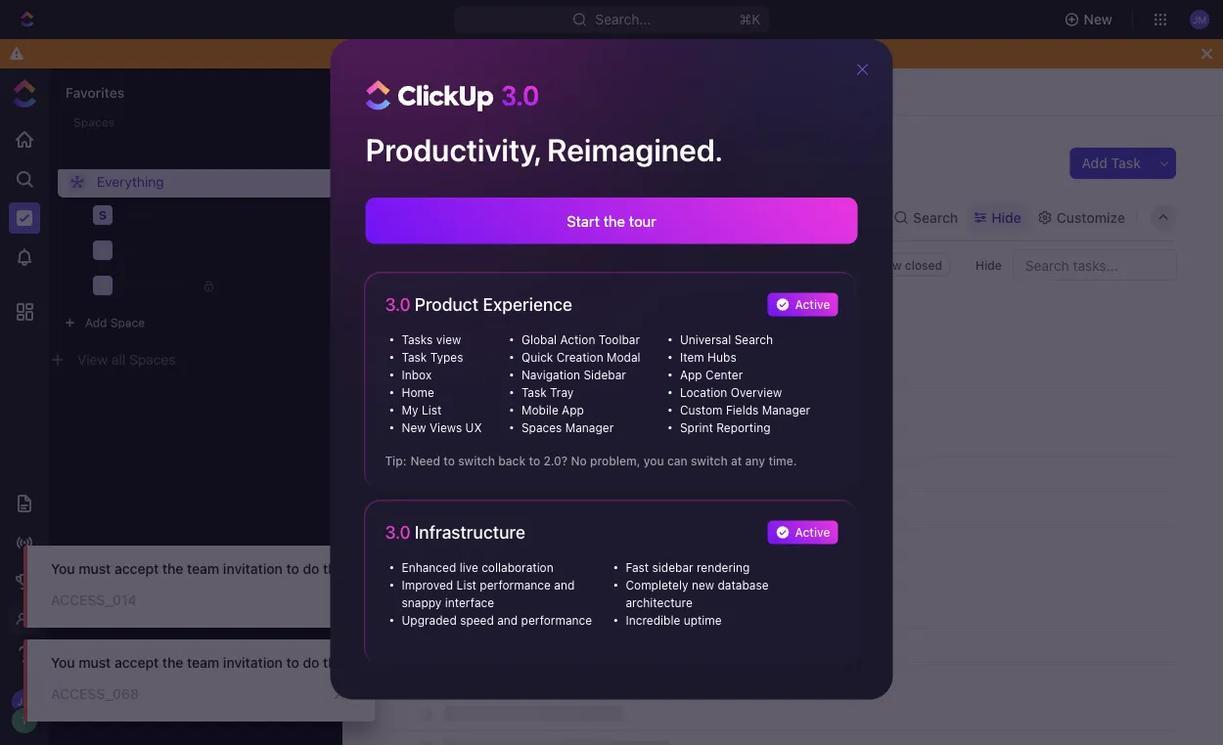 Task type: describe. For each thing, give the bounding box(es) containing it.
view
[[436, 333, 461, 347]]

2 team from the top
[[187, 728, 220, 744]]

1 switch from the left
[[458, 455, 495, 468]]

tray
[[550, 386, 574, 400]]

0 horizontal spatial app
[[562, 404, 584, 417]]

new
[[692, 579, 715, 593]]

incredible uptime
[[626, 614, 722, 628]]

new inside button
[[1084, 11, 1113, 27]]

home
[[402, 386, 434, 400]]

1 do from the top
[[303, 561, 319, 577]]

do you want to enable browser notifications? enable hide this
[[404, 46, 819, 62]]

and for speed
[[497, 614, 518, 628]]

database
[[718, 579, 769, 593]]

back
[[498, 455, 526, 468]]

1 horizontal spatial task
[[522, 386, 547, 400]]

everything down do
[[359, 84, 428, 100]]

enhanced live collaboration
[[402, 561, 554, 575]]

universal search task types
[[402, 333, 773, 365]]

tasks view
[[402, 333, 461, 347]]

upgraded
[[402, 614, 457, 628]]

favorites button
[[66, 85, 124, 101]]

enhanced
[[402, 561, 456, 575]]

spaces link
[[50, 121, 113, 137]]

space link
[[121, 200, 309, 231]]

the inside button
[[604, 212, 625, 230]]

2 invitation from the top
[[223, 728, 283, 744]]

view all spaces
[[77, 352, 176, 368]]

universal
[[680, 333, 731, 347]]

active for 3.0 product experience
[[795, 298, 830, 312]]

access_014
[[51, 593, 137, 609]]

favorites
[[66, 85, 124, 101]]

improved
[[402, 579, 453, 593]]

mobile
[[522, 404, 559, 417]]

Search tasks... text field
[[1014, 251, 1176, 280]]

no
[[571, 455, 587, 468]]

action
[[560, 333, 595, 347]]

sidebar
[[584, 368, 626, 382]]

problem,
[[590, 455, 641, 468]]

list inside location overview my list
[[422, 404, 442, 417]]

uptime
[[684, 614, 722, 628]]

⌘k
[[740, 11, 761, 27]]

view
[[77, 352, 108, 368]]

hide inside button
[[976, 258, 1002, 272]]

task tray
[[522, 386, 574, 400]]

time.
[[769, 455, 797, 468]]

space for add space
[[110, 316, 145, 330]]

task inside "universal search task types"
[[402, 351, 427, 365]]

want
[[453, 46, 484, 62]]

add for add space
[[85, 316, 107, 330]]

views
[[430, 421, 462, 435]]

custom
[[680, 404, 723, 417]]

tour
[[629, 212, 656, 230]]

1 must from the top
[[79, 561, 111, 577]]

1 invitation from the top
[[223, 561, 283, 577]]

list link
[[411, 204, 438, 231]]

1 you from the top
[[51, 561, 75, 577]]

live
[[460, 561, 478, 575]]

1 team from the top
[[187, 561, 220, 577]]

location overview my list
[[402, 386, 782, 417]]

everything up board 'link'
[[390, 146, 529, 179]]

start
[[567, 212, 600, 230]]

add task button
[[1070, 148, 1153, 179]]

reimagined.
[[547, 131, 723, 168]]

completely new database architecture upgraded speed and performance
[[402, 579, 769, 628]]

all
[[111, 352, 126, 368]]

speed
[[460, 614, 494, 628]]

observatory link
[[121, 270, 309, 301]]

snappy
[[402, 597, 442, 610]]

observatory
[[121, 278, 197, 293]]

3.0 for 3.0 infrastructure
[[385, 522, 411, 543]]

space for team space
[[157, 243, 195, 258]]

3.0 infrastructure
[[385, 522, 525, 543]]

custom fields manager new views ux
[[402, 404, 811, 435]]

user group image
[[95, 245, 110, 256]]

need
[[411, 455, 440, 468]]

quick
[[522, 351, 553, 365]]

manager inside custom fields manager new views ux
[[762, 404, 811, 417]]

hubs
[[708, 351, 737, 365]]

2 vertical spatial the
[[162, 728, 183, 744]]

search button
[[888, 204, 964, 231]]

location
[[680, 386, 727, 400]]

quick creation modal
[[522, 351, 641, 365]]

inbox
[[402, 368, 432, 382]]

view all spaces link
[[77, 352, 176, 368]]

1 accept from the top
[[115, 561, 159, 577]]

overview
[[731, 386, 782, 400]]

hide button
[[968, 204, 1027, 231]]

start the tour
[[567, 212, 656, 230]]



Task type: vqa. For each thing, say whether or not it's contained in the screenshot.
do to the bottom
yes



Task type: locate. For each thing, give the bounding box(es) containing it.
2 active from the top
[[795, 526, 830, 540]]

1 vertical spatial you
[[644, 455, 664, 468]]

3.0 for 3.0 product experience
[[385, 294, 411, 315]]

2 do from the top
[[303, 728, 319, 744]]

calendar link
[[545, 204, 607, 231]]

fast
[[626, 561, 649, 575]]

customize button
[[1031, 204, 1131, 231]]

0 vertical spatial add
[[1082, 155, 1108, 171]]

1 vertical spatial team
[[187, 728, 220, 744]]

2 vertical spatial list
[[457, 579, 477, 593]]

spaces inside productivity, reimagined. dialog
[[522, 421, 562, 435]]

1 vertical spatial new
[[402, 421, 426, 435]]

performance down collaboration
[[480, 579, 551, 593]]

1 vertical spatial space
[[157, 243, 195, 258]]

1 horizontal spatial search
[[913, 209, 958, 226]]

list down live
[[457, 579, 477, 593]]

1 horizontal spatial everything link
[[354, 80, 433, 104]]

0 vertical spatial you must accept the team invitation to do this.
[[51, 561, 351, 577]]

modal
[[607, 351, 641, 365]]

list right my
[[422, 404, 442, 417]]

start the tour button
[[366, 198, 858, 244]]

0 vertical spatial active
[[795, 298, 830, 312]]

search up hubs
[[735, 333, 773, 347]]

0 vertical spatial 3.0
[[385, 294, 411, 315]]

add up view
[[85, 316, 107, 330]]

architecture
[[626, 597, 693, 610]]

ux
[[465, 421, 482, 435]]

0 horizontal spatial you
[[426, 46, 449, 62]]

0 vertical spatial task
[[1111, 155, 1141, 171]]

tip:
[[385, 455, 407, 468]]

2 you must accept the team invitation to do this. from the top
[[51, 728, 351, 744]]

rendering
[[697, 561, 750, 575]]

navigation
[[522, 368, 580, 382]]

3.0 product experience
[[385, 294, 573, 315]]

space up the team
[[121, 208, 159, 222]]

search inside "universal search task types"
[[735, 333, 773, 347]]

0 vertical spatial everything link
[[354, 80, 433, 104]]

1 you must accept the team invitation to do this. from the top
[[51, 561, 351, 577]]

performance down the fast sidebar rendering improved list performance and snappy interface
[[521, 614, 592, 628]]

0 horizontal spatial add
[[85, 316, 107, 330]]

performance inside the fast sidebar rendering improved list performance and snappy interface
[[480, 579, 551, 593]]

1 vertical spatial performance
[[521, 614, 592, 628]]

team
[[187, 561, 220, 577], [187, 728, 220, 744]]

1 vertical spatial accept
[[115, 728, 159, 744]]

navigation sidebar
[[522, 368, 626, 382]]

manager
[[762, 404, 811, 417], [565, 421, 614, 435]]

tasks
[[402, 333, 433, 347]]

search...
[[596, 11, 651, 27]]

space right the team
[[157, 243, 195, 258]]

and inside the fast sidebar rendering improved list performance and snappy interface
[[554, 579, 575, 593]]

task up inbox
[[402, 351, 427, 365]]

sidebar
[[652, 561, 693, 575]]

2 accept from the top
[[115, 728, 159, 744]]

collaboration
[[482, 561, 554, 575]]

1 horizontal spatial and
[[554, 579, 575, 593]]

0 vertical spatial must
[[79, 561, 111, 577]]

product
[[415, 294, 479, 315]]

2 this. from the top
[[323, 728, 351, 744]]

infrastructure
[[415, 522, 525, 543]]

0 vertical spatial and
[[554, 579, 575, 593]]

item
[[680, 351, 704, 365]]

and for performance
[[554, 579, 575, 593]]

manager down overview on the bottom
[[762, 404, 811, 417]]

space, , element
[[93, 206, 113, 225]]

new button
[[1057, 4, 1125, 35]]

0 vertical spatial this.
[[323, 561, 351, 577]]

1 horizontal spatial new
[[1084, 11, 1113, 27]]

app up spaces manager
[[562, 404, 584, 417]]

you left can
[[644, 455, 664, 468]]

1 horizontal spatial manager
[[762, 404, 811, 417]]

2 switch from the left
[[691, 455, 728, 468]]

1 vertical spatial list
[[422, 404, 442, 417]]

completely
[[626, 579, 689, 593]]

add up customize
[[1082, 155, 1108, 171]]

performance inside completely new database architecture upgraded speed and performance
[[521, 614, 592, 628]]

0 vertical spatial manager
[[762, 404, 811, 417]]

1 vertical spatial app
[[562, 404, 584, 417]]

do
[[303, 561, 319, 577], [303, 728, 319, 744]]

everything link
[[354, 80, 433, 104], [58, 166, 334, 198]]

this.
[[323, 561, 351, 577], [323, 728, 351, 744]]

2 3.0 from the top
[[385, 522, 411, 543]]

0 vertical spatial app
[[680, 368, 702, 382]]

mobile app
[[522, 404, 584, 417]]

active for 3.0 infrastructure
[[795, 526, 830, 540]]

customize
[[1057, 209, 1126, 226]]

1 vertical spatial do
[[303, 728, 319, 744]]

1 vertical spatial task
[[402, 351, 427, 365]]

and inside completely new database architecture upgraded speed and performance
[[497, 614, 518, 628]]

app center home
[[402, 368, 743, 400]]

creation
[[557, 351, 604, 365]]

0 vertical spatial team
[[187, 561, 220, 577]]

productivity, reimagined.
[[366, 131, 723, 168]]

task up customize
[[1111, 155, 1141, 171]]

1 vertical spatial this.
[[323, 728, 351, 744]]

can
[[667, 455, 688, 468]]

at
[[731, 455, 742, 468]]

2 must from the top
[[79, 728, 111, 744]]

fields
[[726, 404, 759, 417]]

0 vertical spatial you
[[51, 561, 75, 577]]

team space link
[[121, 235, 309, 266]]

and
[[554, 579, 575, 593], [497, 614, 518, 628]]

switch down ux
[[458, 455, 495, 468]]

2 you from the top
[[51, 728, 75, 744]]

0 vertical spatial search
[[913, 209, 958, 226]]

1 horizontal spatial app
[[680, 368, 702, 382]]

0 vertical spatial new
[[1084, 11, 1113, 27]]

2 vertical spatial task
[[522, 386, 547, 400]]

s
[[99, 208, 107, 222]]

switch left at
[[691, 455, 728, 468]]

accept
[[115, 561, 159, 577], [115, 728, 159, 744]]

1 vertical spatial invitation
[[223, 728, 283, 744]]

space up view all spaces
[[110, 316, 145, 330]]

task inside button
[[1111, 155, 1141, 171]]

3.0 up tasks
[[385, 294, 411, 315]]

0 horizontal spatial task
[[402, 351, 427, 365]]

tip: need to switch back to 2.0? no problem, you can switch at any time.
[[385, 455, 797, 468]]

app inside the app center home
[[680, 368, 702, 382]]

1 vertical spatial you
[[51, 728, 75, 744]]

0 vertical spatial the
[[604, 212, 625, 230]]

incredible
[[626, 614, 680, 628]]

team
[[121, 243, 154, 258]]

list inside "list" link
[[415, 209, 438, 226]]

spaces manager
[[522, 421, 614, 435]]

add task
[[1082, 155, 1141, 171]]

list left board 'link'
[[415, 209, 438, 226]]

everything up "s"
[[97, 174, 164, 190]]

1 vertical spatial manager
[[565, 421, 614, 435]]

1 vertical spatial active
[[795, 526, 830, 540]]

list inside the fast sidebar rendering improved list performance and snappy interface
[[457, 579, 477, 593]]

add for add task
[[1082, 155, 1108, 171]]

types
[[430, 351, 463, 365]]

1 vertical spatial everything link
[[58, 166, 334, 198]]

you inside productivity, reimagined. dialog
[[644, 455, 664, 468]]

must
[[79, 561, 111, 577], [79, 728, 111, 744]]

0 horizontal spatial search
[[735, 333, 773, 347]]

reporting
[[717, 421, 771, 435]]

hide button
[[968, 253, 1010, 277]]

0 vertical spatial space
[[121, 208, 159, 222]]

1 vertical spatial search
[[735, 333, 773, 347]]

0 vertical spatial do
[[303, 561, 319, 577]]

toolbar
[[599, 333, 640, 347]]

1 vertical spatial hide
[[992, 209, 1022, 226]]

productivity,
[[366, 131, 540, 168]]

you
[[51, 561, 75, 577], [51, 728, 75, 744]]

app
[[680, 368, 702, 382], [562, 404, 584, 417]]

1 3.0 from the top
[[385, 294, 411, 315]]

you right do
[[426, 46, 449, 62]]

1 this. from the top
[[323, 561, 351, 577]]

1 vertical spatial the
[[162, 561, 183, 577]]

0 vertical spatial you
[[426, 46, 449, 62]]

everything link down do
[[354, 80, 433, 104]]

this
[[795, 46, 819, 62]]

2 horizontal spatial task
[[1111, 155, 1141, 171]]

board link
[[471, 204, 513, 231]]

global action toolbar
[[522, 333, 640, 347]]

1 horizontal spatial switch
[[691, 455, 728, 468]]

1 vertical spatial add
[[85, 316, 107, 330]]

board
[[475, 209, 513, 226]]

my
[[402, 404, 418, 417]]

search left hide dropdown button
[[913, 209, 958, 226]]

browser
[[551, 46, 604, 62]]

sprint
[[680, 421, 713, 435]]

0 horizontal spatial switch
[[458, 455, 495, 468]]

2 vertical spatial space
[[110, 316, 145, 330]]

notifications?
[[607, 46, 695, 62]]

add
[[1082, 155, 1108, 171], [85, 316, 107, 330]]

new inside custom fields manager new views ux
[[402, 421, 426, 435]]

calendar
[[549, 209, 607, 226]]

0 vertical spatial hide
[[762, 46, 792, 62]]

hide up hide button
[[992, 209, 1022, 226]]

hide inside dropdown button
[[992, 209, 1022, 226]]

1 vertical spatial and
[[497, 614, 518, 628]]

3.0 up the enhanced
[[385, 522, 411, 543]]

enable
[[505, 46, 548, 62]]

globe image
[[97, 280, 109, 292]]

global
[[522, 333, 557, 347]]

sprint reporting
[[680, 421, 771, 435]]

0 horizontal spatial and
[[497, 614, 518, 628]]

2 vertical spatial hide
[[976, 258, 1002, 272]]

0 vertical spatial accept
[[115, 561, 159, 577]]

active
[[795, 298, 830, 312], [795, 526, 830, 540]]

1 vertical spatial must
[[79, 728, 111, 744]]

1 active from the top
[[795, 298, 830, 312]]

everything
[[359, 84, 428, 100], [390, 146, 529, 179], [97, 174, 164, 190]]

list
[[415, 209, 438, 226], [422, 404, 442, 417], [457, 579, 477, 593]]

0 horizontal spatial everything link
[[58, 166, 334, 198]]

2.0?
[[544, 455, 568, 468]]

manager down location overview my list
[[565, 421, 614, 435]]

add space
[[85, 316, 145, 330]]

0 horizontal spatial manager
[[565, 421, 614, 435]]

to
[[488, 46, 501, 62], [444, 455, 455, 468], [529, 455, 540, 468], [286, 561, 299, 577], [286, 728, 299, 744]]

app down item
[[680, 368, 702, 382]]

0 horizontal spatial new
[[402, 421, 426, 435]]

1 vertical spatial 3.0
[[385, 522, 411, 543]]

everything link up space link
[[58, 166, 334, 198]]

add inside button
[[1082, 155, 1108, 171]]

1 horizontal spatial you
[[644, 455, 664, 468]]

hide down hide dropdown button
[[976, 258, 1002, 272]]

the
[[604, 212, 625, 230], [162, 561, 183, 577], [162, 728, 183, 744]]

1 vertical spatial you must accept the team invitation to do this.
[[51, 728, 351, 744]]

0 vertical spatial invitation
[[223, 561, 283, 577]]

0 vertical spatial list
[[415, 209, 438, 226]]

task up mobile
[[522, 386, 547, 400]]

0 vertical spatial performance
[[480, 579, 551, 593]]

new
[[1084, 11, 1113, 27], [402, 421, 426, 435]]

hide left this
[[762, 46, 792, 62]]

productivity, reimagined. dialog
[[330, 39, 893, 700]]

1 horizontal spatial add
[[1082, 155, 1108, 171]]

interface
[[445, 597, 494, 610]]

search inside button
[[913, 209, 958, 226]]

enable
[[708, 46, 752, 62]]

fast sidebar rendering improved list performance and snappy interface
[[402, 561, 750, 610]]



